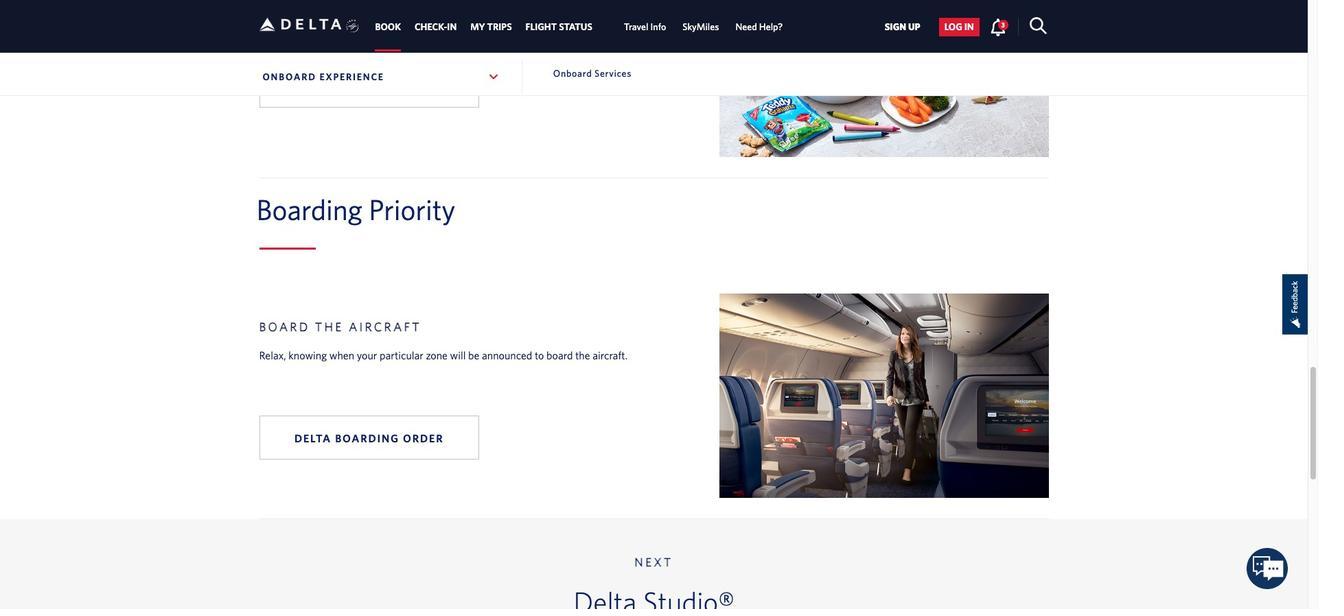 Task type: vqa. For each thing, say whether or not it's contained in the screenshot.
tab list containing BOOK
yes



Task type: describe. For each thing, give the bounding box(es) containing it.
boarding priority main content
[[0, 0, 1308, 520]]

need for need a special meal? delta offers more than 10 variety of meals such as child, vegetarian, and low-cholesterol meals to comply with special dietary requirements.
[[259, 17, 284, 29]]

of
[[510, 17, 519, 29]]

check-in
[[415, 21, 457, 32]]

3 link
[[990, 18, 1009, 36]]

delta air lines image
[[259, 3, 342, 46]]

sign
[[885, 22, 907, 33]]

tab list containing book
[[368, 0, 791, 52]]

check-
[[415, 21, 447, 32]]

need help? link
[[736, 15, 783, 39]]

low-
[[259, 29, 279, 42]]

board
[[547, 350, 573, 362]]

view
[[297, 80, 329, 93]]

delta boarding order
[[295, 433, 444, 445]]

announced
[[482, 350, 532, 362]]

in
[[447, 21, 457, 32]]

next
[[635, 555, 674, 570]]

and
[[667, 17, 684, 29]]

more
[[414, 17, 438, 29]]

1 horizontal spatial meals
[[521, 17, 549, 29]]

with
[[409, 29, 429, 42]]

need for need help?
[[736, 21, 757, 32]]

1 vertical spatial the
[[576, 350, 590, 362]]

board
[[259, 320, 310, 334]]

services
[[595, 68, 632, 79]]

message us image
[[1247, 549, 1289, 590]]

onboard services
[[553, 68, 632, 79]]

up
[[909, 22, 921, 33]]

3
[[1002, 21, 1005, 29]]

my
[[471, 21, 485, 32]]

child,
[[588, 17, 612, 29]]

log
[[945, 22, 963, 33]]

trips
[[487, 21, 512, 32]]

variety
[[476, 17, 507, 29]]

meals
[[401, 80, 442, 93]]

requirements.
[[500, 29, 563, 42]]

my trips
[[471, 21, 512, 32]]

than
[[440, 17, 461, 29]]

knowing
[[289, 350, 327, 362]]

0 horizontal spatial special
[[294, 17, 326, 29]]

delta inside need a special meal? delta offers more than 10 variety of meals such as child, vegetarian, and low-cholesterol meals to comply with special dietary requirements.
[[358, 17, 383, 29]]

aircraft
[[349, 320, 422, 334]]

order
[[403, 433, 444, 445]]

book
[[375, 21, 401, 32]]

travel
[[624, 21, 649, 32]]

delta boarding order link
[[259, 416, 479, 460]]

such
[[551, 17, 572, 29]]

view available meals link
[[259, 64, 479, 108]]

my trips link
[[471, 15, 512, 39]]

skymiles
[[683, 21, 719, 32]]

sign up
[[885, 22, 921, 33]]

a
[[286, 17, 291, 29]]

will
[[450, 350, 466, 362]]

1 vertical spatial to
[[535, 350, 544, 362]]



Task type: locate. For each thing, give the bounding box(es) containing it.
0 vertical spatial boarding
[[256, 193, 362, 226]]

1 horizontal spatial the
[[576, 350, 590, 362]]

log in
[[945, 22, 974, 33]]

dietary
[[466, 29, 498, 42]]

0 horizontal spatial delta
[[295, 433, 332, 445]]

the up the when
[[315, 320, 344, 334]]

0 horizontal spatial the
[[315, 320, 344, 334]]

0 vertical spatial the
[[315, 320, 344, 334]]

meal?
[[328, 17, 356, 29]]

check-in link
[[415, 15, 457, 39]]

zone
[[426, 350, 448, 362]]

need up "low-"
[[259, 17, 284, 29]]

need
[[259, 17, 284, 29], [736, 21, 757, 32]]

experience
[[320, 71, 384, 82]]

onboard inside dropdown button
[[263, 71, 316, 82]]

tab list
[[368, 0, 791, 52]]

your
[[357, 350, 377, 362]]

the
[[315, 320, 344, 334], [576, 350, 590, 362]]

need help?
[[736, 21, 783, 32]]

offers
[[386, 17, 412, 29]]

skymiles link
[[683, 15, 719, 39]]

need inside need a special meal? delta offers more than 10 variety of meals such as child, vegetarian, and low-cholesterol meals to comply with special dietary requirements.
[[259, 17, 284, 29]]

sign up link
[[879, 18, 926, 36]]

need left help?
[[736, 21, 757, 32]]

0 vertical spatial to
[[362, 29, 371, 42]]

0 horizontal spatial onboard
[[263, 71, 316, 82]]

meals
[[521, 17, 549, 29], [332, 29, 359, 42]]

to right skyteam image
[[362, 29, 371, 42]]

skyteam image
[[346, 5, 359, 48]]

need a special meal? delta offers more than 10 variety of meals such as child, vegetarian, and low-cholesterol meals to comply with special dietary requirements.
[[259, 17, 684, 42]]

onboard for onboard services
[[553, 68, 592, 79]]

travel info
[[624, 21, 666, 32]]

onboard
[[553, 68, 592, 79], [263, 71, 316, 82]]

boarding
[[256, 193, 362, 226], [335, 433, 400, 445]]

boarding inside "delta boarding order" link
[[335, 433, 400, 445]]

book link
[[375, 15, 401, 39]]

board the aircraft
[[259, 320, 422, 334]]

status
[[559, 21, 593, 32]]

available
[[333, 80, 398, 93]]

as
[[575, 17, 585, 29]]

view available meals
[[297, 80, 442, 93]]

boarding priority
[[256, 193, 456, 226]]

1 vertical spatial boarding
[[335, 433, 400, 445]]

the right board
[[576, 350, 590, 362]]

onboard down cholesterol
[[263, 71, 316, 82]]

when
[[329, 350, 354, 362]]

meals up requirements.
[[521, 17, 549, 29]]

priority
[[369, 193, 456, 226]]

flight status
[[526, 21, 593, 32]]

1 horizontal spatial to
[[535, 350, 544, 362]]

travel info link
[[624, 15, 666, 39]]

onboard experience
[[263, 71, 384, 82]]

onboard experience button
[[259, 60, 503, 94]]

to left board
[[535, 350, 544, 362]]

0 horizontal spatial meals
[[332, 29, 359, 42]]

to
[[362, 29, 371, 42], [535, 350, 544, 362]]

0 horizontal spatial need
[[259, 17, 284, 29]]

1 horizontal spatial need
[[736, 21, 757, 32]]

info
[[651, 21, 666, 32]]

0 vertical spatial delta
[[358, 17, 383, 29]]

delta
[[358, 17, 383, 29], [295, 433, 332, 445]]

1 vertical spatial delta
[[295, 433, 332, 445]]

onboard for onboard experience
[[263, 71, 316, 82]]

meals down meal? on the left top of page
[[332, 29, 359, 42]]

onboard left services
[[553, 68, 592, 79]]

cholesterol
[[279, 29, 330, 42]]

vegetarian,
[[614, 17, 664, 29]]

to inside need a special meal? delta offers more than 10 variety of meals such as child, vegetarian, and low-cholesterol meals to comply with special dietary requirements.
[[362, 29, 371, 42]]

aircraft.
[[593, 350, 628, 362]]

10
[[463, 17, 474, 29]]

1 horizontal spatial onboard
[[553, 68, 592, 79]]

1 horizontal spatial delta
[[358, 17, 383, 29]]

help?
[[759, 21, 783, 32]]

special down than
[[432, 29, 464, 42]]

in
[[965, 22, 974, 33]]

1 horizontal spatial special
[[432, 29, 464, 42]]

flight
[[526, 21, 557, 32]]

relax, knowing when your particular zone will be announced to board the aircraft.
[[259, 350, 628, 362]]

comply
[[374, 29, 407, 42]]

be
[[468, 350, 480, 362]]

special up cholesterol
[[294, 17, 326, 29]]

special
[[294, 17, 326, 29], [432, 29, 464, 42]]

relax,
[[259, 350, 286, 362]]

flight status link
[[526, 15, 593, 39]]

0 horizontal spatial to
[[362, 29, 371, 42]]

next link
[[407, 555, 901, 610]]

particular
[[380, 350, 424, 362]]

log in button
[[939, 18, 980, 36]]



